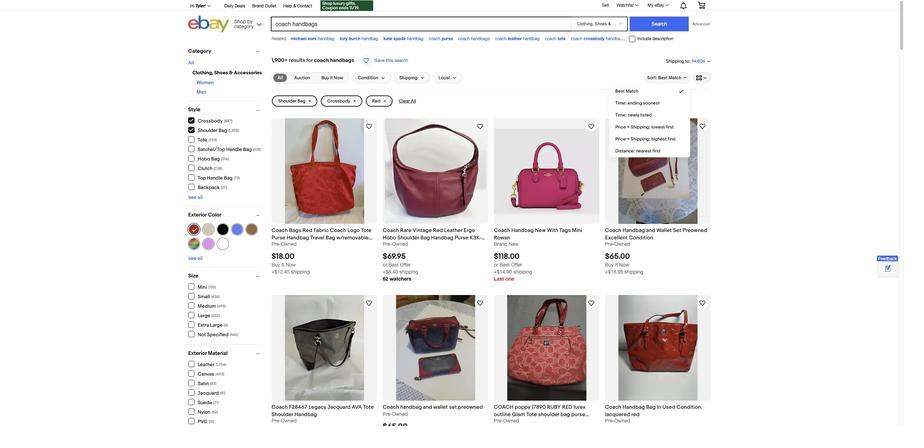 Task type: describe. For each thing, give the bounding box(es) containing it.
handbag inside 'coach poppy 17890 ruby red lurex outline glam tote shoulder bag purse handbag'
[[494, 419, 516, 425]]

coach handbag new with tags mini rowan image
[[494, 128, 600, 214]]

buy for $18.00
[[272, 262, 280, 268]]

coach for tote
[[545, 36, 557, 41]]

lacquered
[[606, 411, 631, 418]]

shipping for $118.00
[[514, 269, 533, 275]]

get the coupon image
[[321, 0, 374, 11]]

highest
[[652, 136, 667, 142]]

help & contact link
[[284, 2, 312, 10]]

pre-owned for $69.95
[[383, 241, 408, 247]]

watch coach handbag bag in used condition. lacquered red image
[[699, 299, 707, 307]]

crossbody link
[[321, 95, 363, 107]]

bag down (887)
[[219, 127, 227, 133]]

+$12.45
[[272, 269, 290, 275]]

nylon (52)
[[198, 409, 218, 415]]

handbag for spade
[[407, 36, 424, 41]]

tote
[[558, 36, 566, 41]]

it for $18.00
[[282, 262, 285, 268]]

1 horizontal spatial new
[[536, 227, 546, 234]]

glam
[[513, 411, 526, 418]]

handbag inside coach handbag and wallet set preowned pre-owned
[[401, 404, 422, 411]]

hobo inside coach rare vintage red leather ergo hobo shoulder bag handbag purse k3k- 9219
[[383, 235, 397, 241]]

coach for coach rare vintage red leather ergo hobo shoulder bag handbag purse k3k- 9219
[[383, 227, 399, 234]]

handbag inside coach f28467 legacy jacquard ava tote shoulder handbag pre-owned
[[295, 411, 317, 418]]

first for price + shipping: highest first
[[668, 136, 676, 142]]

shoulder down all text field
[[279, 98, 297, 104]]

bag inside 'coach poppy 17890 ruby red lurex outline glam tote shoulder bag purse handbag'
[[561, 411, 571, 418]]

+ for price + shipping: highest first
[[628, 136, 630, 142]]

coach rare vintage red leather ergo hobo shoulder bag handbag purse k3k- 9219
[[383, 227, 482, 249]]

tory
[[340, 36, 348, 41]]

nearest
[[637, 148, 652, 154]]

save this search button
[[359, 55, 411, 67]]

rowan
[[494, 235, 511, 241]]

crossbody for crossbody (887)
[[198, 118, 223, 124]]

my ebay
[[648, 3, 665, 8]]

size button
[[188, 273, 263, 279]]

account navigation
[[187, 0, 711, 12]]

(120)
[[208, 285, 216, 289]]

clear all link
[[396, 95, 419, 107]]

category
[[235, 23, 254, 29]]

shoulder up 'tote (723)'
[[198, 127, 218, 133]]

tote inside coach bags red fabric coach logo tote purse handbag travel bag w/removable pouch
[[361, 227, 372, 234]]

owned up $69.95
[[392, 241, 408, 247]]

backpack (27)
[[198, 184, 227, 190]]

62
[[383, 276, 389, 282]]

$18.00
[[272, 252, 295, 261]]

ending
[[628, 100, 643, 106]]

style
[[188, 106, 201, 113]]

hobo bag (314)
[[198, 156, 229, 162]]

see all for style
[[188, 194, 203, 200]]

best up time: ending soonest
[[616, 88, 625, 94]]

price + shipping: lowest first link
[[610, 121, 691, 133]]

men link
[[197, 89, 207, 95]]

ava
[[352, 404, 362, 411]]

material
[[208, 350, 228, 357]]

1 horizontal spatial it
[[330, 75, 333, 81]]

kate
[[384, 36, 393, 41]]

(352)
[[212, 313, 220, 318]]

sort: best match button
[[645, 72, 691, 83]]

extra
[[198, 322, 209, 328]]

time: for time: ending soonest
[[616, 100, 627, 106]]

All selected text field
[[278, 75, 283, 81]]

coach for coach f28467 legacy jacquard ava tote shoulder handbag pre-owned
[[272, 404, 288, 411]]

set
[[450, 404, 457, 411]]

to
[[686, 58, 690, 64]]

handle for satchel/top
[[226, 146, 242, 152]]

owned inside coach handbag and wallet set preowned pre-owned
[[392, 411, 408, 417]]

see all for exterior color
[[188, 255, 203, 261]]

best inside $69.95 or best offer +$8.40 shipping 62 watchers
[[389, 262, 399, 268]]

style button
[[188, 106, 263, 113]]

shoulder inside coach rare vintage red leather ergo hobo shoulder bag handbag purse k3k- 9219
[[398, 235, 420, 241]]

2 horizontal spatial pre-owned
[[494, 418, 520, 424]]

price for price + shipping: lowest first
[[616, 124, 627, 130]]

leather
[[508, 36, 522, 41]]

condition inside coach handbag and wallet set preowned excellent condition pre-owned
[[630, 235, 654, 241]]

crossbody for crossbody
[[328, 98, 351, 104]]

(52)
[[212, 410, 218, 414]]

f28467
[[289, 404, 308, 411]]

small
[[198, 294, 210, 299]]

owned up $18.00 on the bottom left of page
[[281, 241, 297, 247]]

coach handbag bag in used condition. lacquered red pre-owned
[[606, 404, 703, 424]]

handle for top
[[207, 175, 223, 181]]

coach bags red fabric coach logo tote purse handbag travel bag w/removable pouch heading
[[272, 227, 373, 249]]

michael
[[291, 36, 307, 41]]

shoulder bag
[[279, 98, 306, 104]]

buy it now
[[322, 75, 343, 81]]

sell link
[[599, 3, 613, 8]]

0 horizontal spatial all link
[[188, 60, 194, 66]]

with
[[548, 227, 559, 234]]

main content containing $18.00
[[269, 45, 714, 426]]

exterior material
[[188, 350, 228, 357]]

bag inside coach bags red fabric coach logo tote purse handbag travel bag w/removable pouch
[[326, 235, 336, 241]]

contact
[[297, 4, 312, 8]]

(562)
[[230, 332, 238, 337]]

handbag for kors
[[318, 36, 335, 41]]

condition.
[[677, 404, 703, 411]]

coach left logo
[[330, 227, 347, 234]]

2 vertical spatial first
[[653, 148, 661, 154]]

1 vertical spatial large
[[210, 322, 223, 328]]

or for $118.00
[[494, 262, 499, 268]]

+$14.90
[[494, 269, 512, 275]]

time: newly listed link
[[610, 109, 691, 121]]

newly
[[628, 112, 640, 118]]

$65.00
[[606, 252, 631, 261]]

$118.00 or best offer +$14.90 shipping last one
[[494, 252, 533, 282]]

9219
[[383, 242, 394, 249]]

time: for time: newly listed
[[616, 112, 627, 118]]

offer for $69.95
[[400, 262, 411, 268]]

kate spade handbag
[[384, 36, 424, 41]]

red inside red link
[[372, 98, 381, 104]]

owned inside coach f28467 legacy jacquard ava tote shoulder handbag pre-owned
[[281, 418, 297, 424]]

& inside the account navigation
[[294, 4, 296, 8]]

tote inside 'coach poppy 17890 ruby red lurex outline glam tote shoulder bag purse handbag'
[[527, 411, 537, 418]]

best match link
[[610, 85, 691, 97]]

wallet
[[434, 404, 448, 411]]

handbag for burch
[[362, 36, 379, 41]]

pre- inside coach handbag bag in used condition. lacquered red pre-owned
[[606, 418, 615, 424]]

category button
[[188, 48, 263, 55]]

coach f28467 legacy jacquard ava tote shoulder handbag image
[[285, 295, 364, 401]]

coach poppy 17890 ruby red lurex outline glam tote shoulder bag purse handbag image
[[508, 295, 587, 401]]

clutch
[[198, 165, 213, 171]]

(81)
[[220, 391, 226, 395]]

coach f28467 legacy jacquard ava tote shoulder handbag heading
[[272, 404, 374, 418]]

handbag inside coach rare vintage red leather ergo hobo shoulder bag handbag purse k3k- 9219
[[432, 235, 454, 241]]

owned down coach
[[504, 418, 520, 424]]

accessories
[[234, 70, 262, 76]]

red inside coach rare vintage red leather ergo hobo shoulder bag handbag purse k3k- 9219
[[433, 227, 443, 234]]

top handle bag (73)
[[198, 175, 240, 181]]

buy it now link
[[318, 74, 348, 82]]

watch coach f28467 legacy jacquard ava tote shoulder handbag image
[[365, 299, 374, 307]]

sell
[[603, 3, 610, 8]]

$69.95 or best offer +$8.40 shipping 62 watchers
[[383, 252, 419, 282]]

watchers
[[390, 276, 412, 282]]

coach handbag and wallet set preowned excellent condition heading
[[606, 227, 708, 241]]

watch coach poppy 17890 ruby red lurex outline glam tote shoulder bag purse handbag image
[[588, 299, 596, 307]]

watch coach handbag new with tags mini rowan image
[[588, 122, 596, 131]]

coach handbag bag in used condition. lacquered red link
[[606, 404, 711, 418]]

coach right for
[[314, 57, 329, 64]]

shipping: for lowest
[[631, 124, 651, 130]]

shop by category banner
[[187, 0, 711, 34]]

bag down auction link
[[298, 98, 306, 104]]

tote inside coach f28467 legacy jacquard ava tote shoulder handbag pre-owned
[[363, 404, 374, 411]]

size
[[188, 273, 199, 279]]

coach rare vintage red leather ergo hobo shoulder bag handbag purse k3k-9219 image
[[385, 118, 487, 224]]

brand inside "link"
[[253, 4, 264, 8]]

all for style
[[198, 194, 203, 200]]

Search for anything text field
[[272, 17, 570, 31]]

exterior for exterior material
[[188, 350, 207, 357]]

shipping for shipping to : 94804
[[667, 58, 685, 64]]

jacquard inside coach f28467 legacy jacquard ava tote shoulder handbag pre-owned
[[328, 404, 351, 411]]

1 horizontal spatial now
[[334, 75, 343, 81]]

burch
[[349, 36, 361, 41]]

coach for coach handbag new with tags mini rowan brand new
[[494, 227, 511, 234]]

handbag inside coach handbag new with tags mini rowan brand new
[[512, 227, 534, 234]]

shoulder inside coach f28467 legacy jacquard ava tote shoulder handbag pre-owned
[[272, 411, 294, 418]]

it for $65.00
[[616, 262, 618, 268]]

0 horizontal spatial all
[[188, 60, 194, 66]]

first for price + shipping: lowest first
[[667, 124, 675, 130]]

w/removable
[[337, 235, 369, 241]]

red
[[563, 404, 573, 411]]

large (352)
[[198, 313, 220, 319]]

watch coach bags red fabric coach logo tote purse handbag travel bag w/removable pouch image
[[365, 122, 374, 131]]

and for wallet
[[423, 404, 433, 411]]

2 horizontal spatial all
[[411, 98, 417, 104]]

1 horizontal spatial bag
[[641, 36, 648, 41]]

lowest
[[652, 124, 666, 130]]

brand inside coach handbag new with tags mini rowan brand new
[[494, 241, 508, 247]]

now for $18.00
[[286, 262, 296, 268]]

purse inside coach rare vintage red leather ergo hobo shoulder bag handbag purse k3k- 9219
[[455, 235, 469, 241]]

shipping: for highest
[[631, 136, 651, 142]]

daily deals link
[[225, 2, 246, 10]]

coach for handbags
[[459, 36, 470, 41]]

(6)
[[224, 323, 228, 327]]

coach for coach handbag and wallet set preowned excellent condition pre-owned
[[606, 227, 622, 234]]

watchlist link
[[613, 1, 642, 10]]

price for price + shipping: highest first
[[616, 136, 627, 142]]



Task type: locate. For each thing, give the bounding box(es) containing it.
leather inside coach rare vintage red leather ergo hobo shoulder bag handbag purse k3k- 9219
[[445, 227, 463, 234]]

lurex
[[574, 404, 586, 411]]

see all up size
[[188, 255, 203, 261]]

0 vertical spatial condition
[[358, 75, 379, 81]]

your shopping cart image
[[698, 2, 706, 9]]

all right clear
[[411, 98, 417, 104]]

not specified (562)
[[198, 332, 238, 338]]

in
[[658, 404, 662, 411]]

1 shipping from the left
[[291, 269, 310, 275]]

2 see all from the top
[[188, 255, 203, 261]]

handbag inside michael kors handbag
[[318, 36, 335, 41]]

coach handbag new with tags mini rowan brand new
[[494, 227, 583, 247]]

1 vertical spatial mini
[[198, 284, 207, 290]]

or for $69.95
[[383, 262, 388, 268]]

handbag right burch
[[362, 36, 379, 41]]

pre- inside coach f28467 legacy jacquard ava tote shoulder handbag pre-owned
[[272, 418, 281, 424]]

owned
[[281, 241, 297, 247], [392, 241, 408, 247], [615, 241, 631, 247], [392, 411, 408, 417], [281, 418, 297, 424], [504, 418, 520, 424], [615, 418, 631, 424]]

coach bags red fabric coach logo tote purse handbag travel bag w/removable pouch link
[[272, 227, 377, 249]]

0 vertical spatial time:
[[616, 100, 627, 106]]

1 price from the top
[[616, 124, 627, 130]]

purse up pouch
[[272, 235, 286, 241]]

1 horizontal spatial hobo
[[383, 235, 397, 241]]

shipping left to
[[667, 58, 685, 64]]

time: inside the time: newly listed link
[[616, 112, 627, 118]]

coach inside coach handbag bag in used condition. lacquered red pre-owned
[[606, 404, 622, 411]]

now for $65.00
[[620, 262, 630, 268]]

results
[[289, 57, 306, 64]]

1,900
[[272, 57, 285, 64]]

1 horizontal spatial leather
[[445, 227, 463, 234]]

0 horizontal spatial new
[[509, 241, 519, 247]]

1 vertical spatial shipping:
[[631, 136, 651, 142]]

1 vertical spatial exterior
[[188, 350, 207, 357]]

mini up 'small'
[[198, 284, 207, 290]]

coach for leather
[[496, 36, 507, 41]]

tote down 17890 at the right bottom of page
[[527, 411, 537, 418]]

shipping to : 94804
[[667, 58, 706, 64]]

bag inside coach rare vintage red leather ergo hobo shoulder bag handbag purse k3k- 9219
[[421, 235, 430, 241]]

offer inside $69.95 or best offer +$8.40 shipping 62 watchers
[[400, 262, 411, 268]]

0 horizontal spatial offer
[[400, 262, 411, 268]]

1 horizontal spatial purse
[[455, 235, 469, 241]]

my ebay link
[[644, 1, 673, 10]]

1 vertical spatial see all button
[[188, 255, 203, 261]]

1 purse from the left
[[272, 235, 286, 241]]

+ down newly
[[628, 124, 630, 130]]

shipping: up distance: nearest first
[[631, 136, 651, 142]]

0 horizontal spatial brand
[[253, 4, 264, 8]]

1 horizontal spatial &
[[294, 4, 296, 8]]

bag inside coach handbag bag in used condition. lacquered red pre-owned
[[647, 404, 656, 411]]

now down the $65.00
[[620, 262, 630, 268]]

jacquard up suede (71)
[[198, 390, 219, 396]]

2 shipping from the left
[[400, 269, 419, 275]]

leather up canvas
[[198, 361, 215, 367]]

0 horizontal spatial it
[[282, 262, 285, 268]]

clothing, shoes & accessories
[[193, 70, 262, 76]]

red link
[[366, 95, 393, 107]]

exterior for exterior color
[[188, 212, 207, 218]]

offer down $118.00
[[512, 262, 523, 268]]

handbag down bags
[[287, 235, 309, 241]]

1 vertical spatial condition
[[630, 235, 654, 241]]

auction link
[[290, 74, 315, 82]]

now up crossbody "link"
[[334, 75, 343, 81]]

travel
[[311, 235, 325, 241]]

tote left (723)
[[198, 137, 208, 143]]

offer for $118.00
[[512, 262, 523, 268]]

time: left newly
[[616, 112, 627, 118]]

owned up the $65.00
[[615, 241, 631, 247]]

shipping for $18.00
[[291, 269, 310, 275]]

buy inside $65.00 buy it now +$18.95 shipping
[[606, 262, 614, 268]]

bag left in
[[647, 404, 656, 411]]

1 vertical spatial purse
[[572, 411, 586, 418]]

now inside $18.00 buy it now +$12.45 shipping
[[286, 262, 296, 268]]

buy up +$12.45
[[272, 262, 280, 268]]

now
[[334, 75, 343, 81], [286, 262, 296, 268], [620, 262, 630, 268]]

clothing,
[[193, 70, 213, 76]]

1 horizontal spatial mini
[[573, 227, 583, 234]]

2 horizontal spatial it
[[616, 262, 618, 268]]

coach
[[494, 404, 514, 411]]

1 vertical spatial new
[[509, 241, 519, 247]]

clear all
[[399, 98, 417, 104]]

2 purse from the left
[[455, 235, 469, 241]]

coach right the ava
[[383, 404, 399, 411]]

handbag inside coach crossbody handbag
[[606, 36, 623, 41]]

hobo up 9219
[[383, 235, 397, 241]]

bag left (73)
[[224, 175, 233, 181]]

1 see all button from the top
[[188, 194, 203, 200]]

shoulder down f28467
[[272, 411, 294, 418]]

coach handbag and wallet set preowned excellent condition image
[[619, 118, 698, 224]]

soonest
[[644, 100, 660, 106]]

satchel/top
[[198, 146, 225, 152]]

0 horizontal spatial leather
[[198, 361, 215, 367]]

canvas
[[198, 371, 214, 377]]

tote
[[198, 137, 208, 143], [361, 227, 372, 234], [363, 404, 374, 411], [527, 411, 537, 418]]

0 vertical spatial all
[[198, 194, 203, 200]]

related:
[[272, 36, 288, 41]]

2 all from the top
[[198, 255, 203, 261]]

shipping inside $65.00 buy it now +$18.95 shipping
[[625, 269, 644, 275]]

0 horizontal spatial buy
[[272, 262, 280, 268]]

1 exterior from the top
[[188, 212, 207, 218]]

it up crossbody "link"
[[330, 75, 333, 81]]

watch coach rare vintage red leather ergo hobo shoulder bag handbag purse k3k-9219 image
[[476, 122, 485, 131]]

time: inside time: ending soonest "link"
[[616, 100, 627, 106]]

0 vertical spatial new
[[536, 227, 546, 234]]

suede
[[198, 400, 212, 405]]

coach poppy 17890 ruby red lurex outline glam tote shoulder bag purse handbag heading
[[494, 404, 590, 425]]

coach up pouch
[[272, 227, 288, 234]]

1 offer from the left
[[400, 262, 411, 268]]

1 vertical spatial +
[[628, 124, 630, 130]]

(314)
[[221, 157, 229, 161]]

best inside dropdown button
[[659, 75, 668, 81]]

2 vertical spatial +
[[628, 136, 630, 142]]

handbag right spade
[[407, 36, 424, 41]]

listing options selector. gallery view selected. image
[[697, 75, 708, 81]]

1 horizontal spatial and
[[647, 227, 656, 234]]

0 vertical spatial price
[[616, 124, 627, 130]]

1 horizontal spatial buy
[[322, 75, 329, 81]]

handbag down vintage
[[432, 235, 454, 241]]

ergo
[[464, 227, 475, 234]]

coach leather handbag
[[496, 36, 540, 41]]

1 vertical spatial all link
[[274, 74, 287, 82]]

1 horizontal spatial all link
[[274, 74, 287, 82]]

category
[[188, 48, 211, 55]]

handbag inside coach handbag and wallet set preowned excellent condition pre-owned
[[623, 227, 646, 234]]

fabric
[[314, 227, 329, 234]]

coach inside coach handbag new with tags mini rowan brand new
[[494, 227, 511, 234]]

by
[[248, 18, 253, 24]]

handbag right 'crossbody'
[[606, 36, 623, 41]]

hi
[[191, 4, 194, 8]]

0 horizontal spatial crossbody
[[198, 118, 223, 124]]

handbag for crossbody
[[606, 36, 623, 41]]

brand up $118.00
[[494, 241, 508, 247]]

buy inside $18.00 buy it now +$12.45 shipping
[[272, 262, 280, 268]]

1 horizontal spatial shipping
[[667, 58, 685, 64]]

buy inside buy it now link
[[322, 75, 329, 81]]

exterior material button
[[188, 350, 263, 357]]

2 horizontal spatial buy
[[606, 262, 614, 268]]

brand outlet link
[[253, 2, 277, 10]]

1 vertical spatial leather
[[198, 361, 215, 367]]

coach handbag and wallet set preowned excellent condition pre-owned
[[606, 227, 708, 247]]

0 horizontal spatial hobo
[[198, 156, 210, 162]]

1 vertical spatial brand
[[494, 241, 508, 247]]

small (436)
[[198, 294, 220, 299]]

1 horizontal spatial condition
[[630, 235, 654, 241]]

1 vertical spatial all
[[278, 75, 283, 81]]

best inside "$118.00 or best offer +$14.90 shipping last one"
[[500, 262, 510, 268]]

price + shipping: lowest first
[[616, 124, 675, 130]]

or inside "$118.00 or best offer +$14.90 shipping last one"
[[494, 262, 499, 268]]

2 price from the top
[[616, 136, 627, 142]]

owned inside coach handbag bag in used condition. lacquered red pre-owned
[[615, 418, 631, 424]]

0 vertical spatial &
[[294, 4, 296, 8]]

handbag
[[318, 36, 335, 41], [362, 36, 379, 41], [407, 36, 424, 41], [523, 36, 540, 41], [606, 36, 623, 41], [401, 404, 422, 411], [494, 419, 516, 425]]

it up +$12.45
[[282, 262, 285, 268]]

0 vertical spatial brand
[[253, 4, 264, 8]]

coach up 9219
[[383, 227, 399, 234]]

+ for price + shipping: lowest first
[[628, 124, 630, 130]]

purse inside coach bags red fabric coach logo tote purse handbag travel bag w/removable pouch
[[272, 235, 286, 241]]

coach handbag and wallet set preowned heading
[[383, 404, 483, 411]]

handbag left with
[[512, 227, 534, 234]]

0 horizontal spatial condition
[[358, 75, 379, 81]]

0 vertical spatial shipping
[[667, 58, 685, 64]]

offer inside "$118.00 or best offer +$14.90 shipping last one"
[[512, 262, 523, 268]]

shipping inside $69.95 or best offer +$8.40 shipping 62 watchers
[[400, 269, 419, 275]]

main content
[[269, 45, 714, 426]]

1 see all from the top
[[188, 194, 203, 200]]

(403)
[[216, 372, 225, 376]]

shipping for shipping
[[400, 75, 418, 81]]

time:
[[616, 100, 627, 106], [616, 112, 627, 118]]

all link down 1,900
[[274, 74, 287, 82]]

see all button down backpack
[[188, 194, 203, 200]]

deals
[[235, 4, 246, 8]]

coach up excellent
[[606, 227, 622, 234]]

condition down 'save'
[[358, 75, 379, 81]]

0 horizontal spatial jacquard
[[198, 390, 219, 396]]

pre-owned for $18.00
[[272, 241, 297, 247]]

shop by category
[[235, 18, 254, 29]]

coach for bag
[[628, 36, 640, 41]]

coach handbag new with tags mini rowan link
[[494, 227, 600, 241]]

and inside coach handbag and wallet set preowned excellent condition pre-owned
[[647, 227, 656, 234]]

first down highest
[[653, 148, 661, 154]]

pre- inside coach handbag and wallet set preowned excellent condition pre-owned
[[606, 241, 615, 247]]

0 vertical spatial mini
[[573, 227, 583, 234]]

1 vertical spatial &
[[229, 70, 233, 76]]

kors
[[308, 36, 317, 41]]

shipping: up price + shipping: highest first
[[631, 124, 651, 130]]

jacquard
[[198, 390, 219, 396], [328, 404, 351, 411]]

coach rare vintage red leather ergo hobo shoulder bag handbag purse k3k- 9219 heading
[[383, 227, 486, 249]]

coach for coach bags red fabric coach logo tote purse handbag travel bag w/removable pouch
[[272, 227, 288, 234]]

1 horizontal spatial offer
[[512, 262, 523, 268]]

leather left ergo
[[445, 227, 463, 234]]

0 vertical spatial all
[[188, 60, 194, 66]]

handbag up excellent
[[623, 227, 646, 234]]

now down $18.00 on the bottom left of page
[[286, 262, 296, 268]]

0 vertical spatial handbags
[[471, 36, 490, 41]]

shipping up one
[[514, 269, 533, 275]]

1 horizontal spatial jacquard
[[328, 404, 351, 411]]

1 horizontal spatial crossbody
[[328, 98, 351, 104]]

or up +$8.40
[[383, 262, 388, 268]]

0 horizontal spatial shipping
[[400, 75, 418, 81]]

large down (352)
[[210, 322, 223, 328]]

bag left (601)
[[243, 146, 252, 152]]

owned down f28467
[[281, 418, 297, 424]]

0 horizontal spatial and
[[423, 404, 433, 411]]

&
[[294, 4, 296, 8], [229, 70, 233, 76]]

handbag right kors
[[318, 36, 335, 41]]

0 vertical spatial first
[[667, 124, 675, 130]]

0 vertical spatial all link
[[188, 60, 194, 66]]

handbag inside coach bags red fabric coach logo tote purse handbag travel bag w/removable pouch
[[287, 235, 309, 241]]

exterior up the leather (1,754)
[[188, 350, 207, 357]]

coach up "rowan"
[[494, 227, 511, 234]]

or inside $69.95 or best offer +$8.40 shipping 62 watchers
[[383, 262, 388, 268]]

1 horizontal spatial pre-owned
[[383, 241, 408, 247]]

shipping
[[291, 269, 310, 275], [400, 269, 419, 275], [514, 269, 533, 275], [625, 269, 644, 275]]

0 vertical spatial jacquard
[[198, 390, 219, 396]]

condition inside dropdown button
[[358, 75, 379, 81]]

handbags
[[471, 36, 490, 41], [330, 57, 354, 64]]

2 time: from the top
[[616, 112, 627, 118]]

0 horizontal spatial match
[[626, 88, 639, 94]]

and for wallet
[[647, 227, 656, 234]]

bag down red
[[561, 411, 571, 418]]

handbag up red
[[623, 404, 646, 411]]

1 vertical spatial handbags
[[330, 57, 354, 64]]

coach handbags
[[459, 36, 490, 41]]

1 horizontal spatial match
[[669, 75, 682, 81]]

+$18.95
[[606, 269, 624, 275]]

bag left (314)
[[211, 156, 220, 162]]

large up extra
[[198, 313, 210, 319]]

match up ending
[[626, 88, 639, 94]]

coach handbag and wallet set preowned link
[[383, 404, 489, 411]]

buy for $65.00
[[606, 262, 614, 268]]

coach for purse
[[429, 36, 441, 41]]

feedback
[[879, 256, 898, 261]]

2 see all button from the top
[[188, 255, 203, 261]]

1 horizontal spatial red
[[372, 98, 381, 104]]

1 shipping: from the top
[[631, 124, 651, 130]]

coach for coach handbag bag in used condition. lacquered red pre-owned
[[606, 404, 622, 411]]

red right bags
[[303, 227, 313, 234]]

0 vertical spatial crossbody
[[328, 98, 351, 104]]

handbag down f28467
[[295, 411, 317, 418]]

brand outlet
[[253, 4, 277, 8]]

crossbody up the shoulder bag (1,358)
[[198, 118, 223, 124]]

shipping up watchers
[[400, 269, 419, 275]]

1 horizontal spatial all
[[278, 75, 283, 81]]

pvc (31)
[[198, 419, 214, 425]]

coach inside coach leather handbag
[[496, 36, 507, 41]]

handbag inside tory burch handbag
[[362, 36, 379, 41]]

+ for 1,900 + results for coach handbags
[[285, 57, 288, 64]]

poppy
[[515, 404, 531, 411]]

satchel/top handle bag (601)
[[198, 146, 261, 152]]

1 vertical spatial jacquard
[[328, 404, 351, 411]]

it up +$18.95
[[616, 262, 618, 268]]

see for exterior color
[[188, 255, 197, 261]]

women men
[[197, 80, 214, 95]]

1 horizontal spatial handbags
[[471, 36, 490, 41]]

watch coach handbag and wallet set preowned image
[[476, 299, 485, 307]]

coach inside coach crossbody handbag
[[571, 36, 583, 41]]

extra large (6)
[[198, 322, 228, 328]]

$65.00 buy it now +$18.95 shipping
[[606, 252, 644, 275]]

0 vertical spatial purse
[[442, 36, 453, 41]]

offer down $69.95
[[400, 262, 411, 268]]

medium
[[198, 303, 216, 309]]

2 or from the left
[[494, 262, 499, 268]]

pvc
[[198, 419, 208, 425]]

none submit inside shop by category banner
[[630, 17, 690, 31]]

see all button
[[188, 194, 203, 200], [188, 255, 203, 261]]

3 shipping from the left
[[514, 269, 533, 275]]

:
[[690, 58, 691, 64]]

0 horizontal spatial &
[[229, 70, 233, 76]]

2 shipping: from the top
[[631, 136, 651, 142]]

price
[[616, 124, 627, 130], [616, 136, 627, 142]]

2 offer from the left
[[512, 262, 523, 268]]

0 vertical spatial hobo
[[198, 156, 210, 162]]

this
[[386, 58, 394, 63]]

0 horizontal spatial purse
[[272, 235, 286, 241]]

shipping inside dropdown button
[[400, 75, 418, 81]]

0 horizontal spatial now
[[286, 262, 296, 268]]

buy up +$18.95
[[606, 262, 614, 268]]

handbag left wallet
[[401, 404, 422, 411]]

$69.95
[[383, 252, 406, 261]]

best up +$14.90
[[500, 262, 510, 268]]

red inside coach bags red fabric coach logo tote purse handbag travel bag w/removable pouch
[[303, 227, 313, 234]]

0 horizontal spatial red
[[303, 227, 313, 234]]

tote right logo
[[361, 227, 372, 234]]

women link
[[197, 80, 214, 86]]

2 see from the top
[[188, 255, 197, 261]]

purse
[[442, 36, 453, 41], [572, 411, 586, 418]]

see all button for style
[[188, 194, 203, 200]]

1 horizontal spatial brand
[[494, 241, 508, 247]]

coach handbag new with tags mini rowan heading
[[494, 227, 583, 241]]

shipping inside the shipping to : 94804
[[667, 58, 685, 64]]

it inside $65.00 buy it now +$18.95 shipping
[[616, 262, 618, 268]]

shipping inside $18.00 buy it now +$12.45 shipping
[[291, 269, 310, 275]]

price down time: newly listed
[[616, 124, 627, 130]]

handbag inside coach leather handbag
[[523, 36, 540, 41]]

crossbody down buy it now link
[[328, 98, 351, 104]]

watch coach handbag and wallet set preowned excellent condition image
[[699, 122, 707, 131]]

1 vertical spatial handle
[[207, 175, 223, 181]]

purse down lurex
[[572, 411, 586, 418]]

0 vertical spatial shipping:
[[631, 124, 651, 130]]

purse down ergo
[[455, 235, 469, 241]]

shipping right +$18.95
[[625, 269, 644, 275]]

shipping:
[[631, 124, 651, 130], [631, 136, 651, 142]]

pre- inside coach handbag and wallet set preowned pre-owned
[[383, 411, 392, 417]]

bag
[[641, 36, 648, 41], [561, 411, 571, 418]]

coach bags red fabric coach logo tote purse handbag travel bag w/removable pouch image
[[285, 118, 364, 224]]

0 vertical spatial large
[[198, 313, 210, 319]]

first right highest
[[668, 136, 676, 142]]

shipping for $69.95
[[400, 269, 419, 275]]

coach inside the coach tote
[[545, 36, 557, 41]]

0 horizontal spatial handle
[[207, 175, 223, 181]]

coach inside coach handbag and wallet set preowned pre-owned
[[383, 404, 399, 411]]

best up +$8.40
[[389, 262, 399, 268]]

ruby
[[548, 404, 561, 411]]

bag down vintage
[[421, 235, 430, 241]]

save this search
[[375, 58, 409, 63]]

all for exterior color
[[198, 255, 203, 261]]

1 vertical spatial hobo
[[383, 235, 397, 241]]

see all
[[188, 194, 203, 200], [188, 255, 203, 261]]

1 vertical spatial and
[[423, 404, 433, 411]]

0 vertical spatial and
[[647, 227, 656, 234]]

1 horizontal spatial handle
[[226, 146, 242, 152]]

shipping for $65.00
[[625, 269, 644, 275]]

all down category
[[188, 60, 194, 66]]

1 vertical spatial crossbody
[[198, 118, 223, 124]]

crossbody
[[328, 98, 351, 104], [198, 118, 223, 124]]

1 vertical spatial first
[[668, 136, 676, 142]]

0 vertical spatial exterior
[[188, 212, 207, 218]]

1 horizontal spatial purse
[[572, 411, 586, 418]]

coach for coach handbag and wallet set preowned pre-owned
[[383, 404, 399, 411]]

1 horizontal spatial or
[[494, 262, 499, 268]]

handbag inside the kate spade handbag
[[407, 36, 424, 41]]

price + shipping: highest first
[[616, 136, 676, 142]]

shoes
[[214, 70, 228, 76]]

(238)
[[214, 166, 222, 171]]

None submit
[[630, 17, 690, 31]]

1 all from the top
[[198, 194, 203, 200]]

owned inside coach handbag and wallet set preowned excellent condition pre-owned
[[615, 241, 631, 247]]

match down the shipping to : 94804
[[669, 75, 682, 81]]

+ inside price + shipping: highest first link
[[628, 136, 630, 142]]

coach inside coach handbag and wallet set preowned excellent condition pre-owned
[[606, 227, 622, 234]]

handle up (314)
[[226, 146, 242, 152]]

(71)
[[214, 400, 219, 405]]

purse inside 'coach poppy 17890 ruby red lurex outline glam tote shoulder bag purse handbag'
[[572, 411, 586, 418]]

red down condition dropdown button
[[372, 98, 381, 104]]

handbag inside coach handbag bag in used condition. lacquered red pre-owned
[[623, 404, 646, 411]]

crossbody inside "link"
[[328, 98, 351, 104]]

& right shoes
[[229, 70, 233, 76]]

coach handbag and wallet set preowned image
[[396, 295, 476, 401]]

4 shipping from the left
[[625, 269, 644, 275]]

coach inside coach rare vintage red leather ergo hobo shoulder bag handbag purse k3k- 9219
[[383, 227, 399, 234]]

coach crossbody handbag
[[571, 36, 623, 41]]

price up distance:
[[616, 136, 627, 142]]

clutch (238)
[[198, 165, 222, 171]]

match inside dropdown button
[[669, 75, 682, 81]]

coach for crossbody
[[571, 36, 583, 41]]

and inside coach handbag and wallet set preowned pre-owned
[[423, 404, 433, 411]]

coach handbag bag in used condition. lacquered red image
[[619, 295, 698, 401]]

0 vertical spatial match
[[669, 75, 682, 81]]

coach right tote
[[571, 36, 583, 41]]

coach handbag bag in used condition. lacquered red heading
[[606, 404, 703, 418]]

& right help
[[294, 4, 296, 8]]

coach inside coach f28467 legacy jacquard ava tote shoulder handbag pre-owned
[[272, 404, 288, 411]]

see up 'exterior color'
[[188, 194, 197, 200]]

distance:
[[616, 148, 636, 154]]

+ inside price + shipping: lowest first link
[[628, 124, 630, 130]]

1 see from the top
[[188, 194, 197, 200]]

2 vertical spatial all
[[411, 98, 417, 104]]

mini inside coach handbag new with tags mini rowan brand new
[[573, 227, 583, 234]]

last
[[494, 276, 505, 282]]

distance: nearest first
[[616, 148, 661, 154]]

pre-owned up $18.00 on the bottom left of page
[[272, 241, 297, 247]]

0 horizontal spatial bag
[[561, 411, 571, 418]]

spade
[[394, 36, 406, 41]]

1 time: from the top
[[616, 100, 627, 106]]

(436)
[[211, 294, 220, 299]]

handbags up buy it now link
[[330, 57, 354, 64]]

coach down 'search for anything' text box at the top
[[429, 36, 441, 41]]

1 vertical spatial time:
[[616, 112, 627, 118]]

best match
[[616, 88, 639, 94]]

it inside $18.00 buy it now +$12.45 shipping
[[282, 262, 285, 268]]

see up size
[[188, 255, 197, 261]]

see for style
[[188, 194, 197, 200]]

shipping right +$12.45
[[291, 269, 310, 275]]

0 vertical spatial leather
[[445, 227, 463, 234]]

handbag for leather
[[523, 36, 540, 41]]

shoulder down rare
[[398, 235, 420, 241]]

1 or from the left
[[383, 262, 388, 268]]

condition
[[358, 75, 379, 81], [630, 235, 654, 241]]

1 vertical spatial all
[[198, 255, 203, 261]]

2 exterior from the top
[[188, 350, 207, 357]]

local
[[439, 75, 450, 81]]

0 vertical spatial +
[[285, 57, 288, 64]]

all down backpack
[[198, 194, 203, 200]]

now inside $65.00 buy it now +$18.95 shipping
[[620, 262, 630, 268]]

shipping inside "$118.00 or best offer +$14.90 shipping last one"
[[514, 269, 533, 275]]

or up +$14.90
[[494, 262, 499, 268]]

coach inside coach purse
[[429, 36, 441, 41]]

handbag down outline
[[494, 419, 516, 425]]

see all button for exterior color
[[188, 255, 203, 261]]

new left with
[[536, 227, 546, 234]]

exterior color
[[188, 212, 222, 218]]

1 vertical spatial price
[[616, 136, 627, 142]]

0 horizontal spatial handbags
[[330, 57, 354, 64]]

coach up lacquered
[[606, 404, 622, 411]]

$18.00 buy it now +$12.45 shipping
[[272, 252, 310, 275]]



Task type: vqa. For each thing, say whether or not it's contained in the screenshot.


